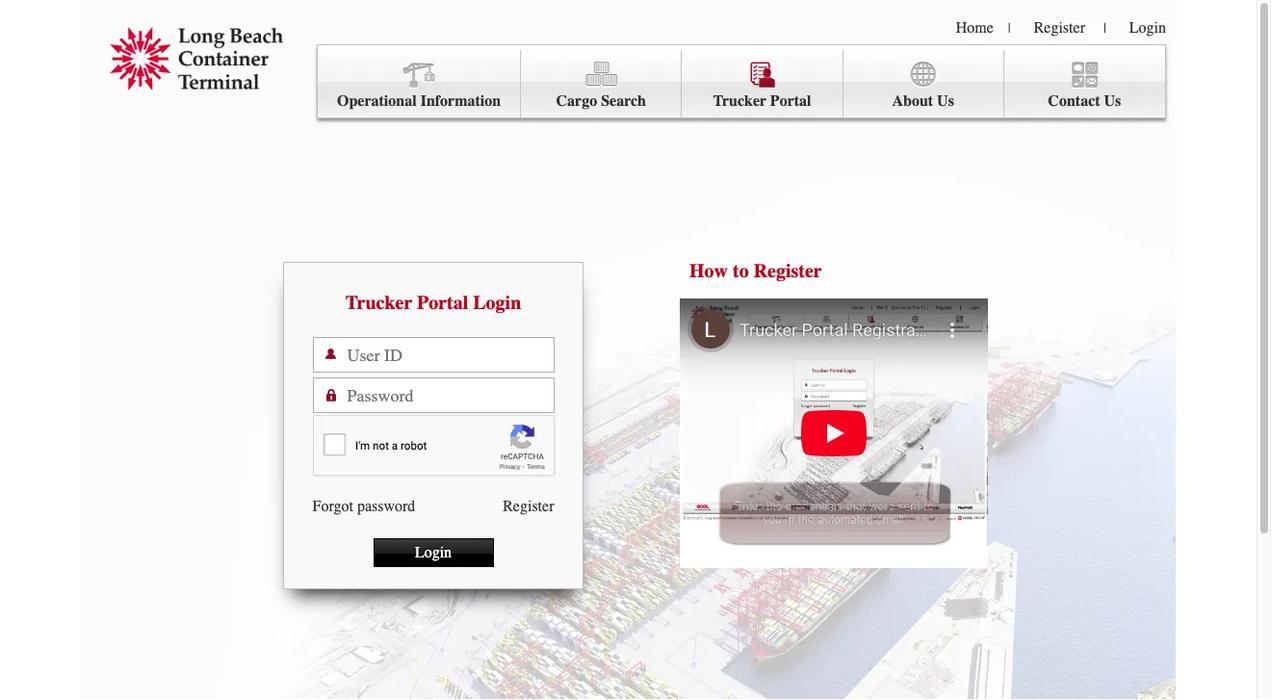 Task type: vqa. For each thing, say whether or not it's contained in the screenshot.
Privacy Policy
no



Task type: locate. For each thing, give the bounding box(es) containing it.
us right "contact"
[[1104, 92, 1121, 110]]

0 horizontal spatial us
[[937, 92, 954, 110]]

2 horizontal spatial login
[[1129, 19, 1166, 37]]

login up user id text box at left
[[473, 292, 521, 314]]

trucker for trucker portal login
[[345, 292, 412, 314]]

0 vertical spatial portal
[[770, 92, 811, 110]]

2 us from the left
[[1104, 92, 1121, 110]]

login up contact us link
[[1129, 19, 1166, 37]]

trucker inside trucker portal link
[[713, 92, 767, 110]]

us for contact us
[[1104, 92, 1121, 110]]

login inside login button
[[415, 544, 452, 561]]

1 us from the left
[[937, 92, 954, 110]]

trucker
[[713, 92, 767, 110], [345, 292, 412, 314]]

register link
[[1034, 19, 1085, 37], [503, 498, 554, 515]]

0 horizontal spatial |
[[1008, 20, 1011, 37]]

contact
[[1048, 92, 1100, 110]]

1 horizontal spatial trucker
[[713, 92, 767, 110]]

0 horizontal spatial portal
[[417, 292, 468, 314]]

1 vertical spatial register link
[[503, 498, 554, 515]]

register
[[1034, 19, 1085, 37], [754, 260, 822, 282], [503, 498, 554, 515]]

0 horizontal spatial login
[[415, 544, 452, 561]]

search
[[601, 92, 646, 110]]

contact us
[[1048, 92, 1121, 110]]

1 vertical spatial trucker
[[345, 292, 412, 314]]

2 vertical spatial register
[[503, 498, 554, 515]]

2 | from the left
[[1104, 20, 1106, 37]]

0 vertical spatial trucker
[[713, 92, 767, 110]]

operational information
[[337, 92, 501, 110]]

us right the about
[[937, 92, 954, 110]]

about
[[892, 92, 933, 110]]

0 horizontal spatial trucker
[[345, 292, 412, 314]]

0 vertical spatial register
[[1034, 19, 1085, 37]]

1 | from the left
[[1008, 20, 1011, 37]]

menu bar containing operational information
[[317, 44, 1166, 118]]

menu bar
[[317, 44, 1166, 118]]

1 vertical spatial register
[[754, 260, 822, 282]]

trucker portal
[[713, 92, 811, 110]]

2 vertical spatial login
[[415, 544, 452, 561]]

0 vertical spatial login
[[1129, 19, 1166, 37]]

0 horizontal spatial register
[[503, 498, 554, 515]]

1 vertical spatial portal
[[417, 292, 468, 314]]

0 vertical spatial register link
[[1034, 19, 1085, 37]]

1 vertical spatial login
[[473, 292, 521, 314]]

| left login link
[[1104, 20, 1106, 37]]

home
[[956, 19, 994, 37]]

| right home
[[1008, 20, 1011, 37]]

1 horizontal spatial portal
[[770, 92, 811, 110]]

how to register
[[689, 260, 822, 282]]

trucker for trucker portal
[[713, 92, 767, 110]]

portal
[[770, 92, 811, 110], [417, 292, 468, 314]]

contact us link
[[1004, 50, 1165, 118]]

1 horizontal spatial us
[[1104, 92, 1121, 110]]

cargo search
[[556, 92, 646, 110]]

login down password
[[415, 544, 452, 561]]

information
[[420, 92, 501, 110]]

1 horizontal spatial register
[[754, 260, 822, 282]]

us
[[937, 92, 954, 110], [1104, 92, 1121, 110]]

cargo search link
[[521, 50, 682, 118]]

|
[[1008, 20, 1011, 37], [1104, 20, 1106, 37]]

how
[[689, 260, 728, 282]]

forgot password link
[[312, 498, 415, 515]]

1 horizontal spatial |
[[1104, 20, 1106, 37]]

login
[[1129, 19, 1166, 37], [473, 292, 521, 314], [415, 544, 452, 561]]



Task type: describe. For each thing, give the bounding box(es) containing it.
to
[[733, 260, 749, 282]]

1 horizontal spatial register link
[[1034, 19, 1085, 37]]

trucker portal link
[[682, 50, 843, 118]]

login for login button
[[415, 544, 452, 561]]

Password password field
[[347, 378, 553, 412]]

1 horizontal spatial login
[[473, 292, 521, 314]]

about us link
[[843, 50, 1004, 118]]

0 horizontal spatial register link
[[503, 498, 554, 515]]

User ID text field
[[347, 338, 553, 372]]

us for about us
[[937, 92, 954, 110]]

portal for trucker portal
[[770, 92, 811, 110]]

login for login link
[[1129, 19, 1166, 37]]

password
[[357, 498, 415, 515]]

login button
[[373, 538, 494, 567]]

portal for trucker portal login
[[417, 292, 468, 314]]

trucker portal login
[[345, 292, 521, 314]]

operational information link
[[318, 50, 521, 118]]

login link
[[1129, 19, 1166, 37]]

forgot
[[312, 498, 353, 515]]

about us
[[892, 92, 954, 110]]

home link
[[956, 19, 994, 37]]

operational
[[337, 92, 417, 110]]

forgot password
[[312, 498, 415, 515]]

2 horizontal spatial register
[[1034, 19, 1085, 37]]

cargo
[[556, 92, 597, 110]]



